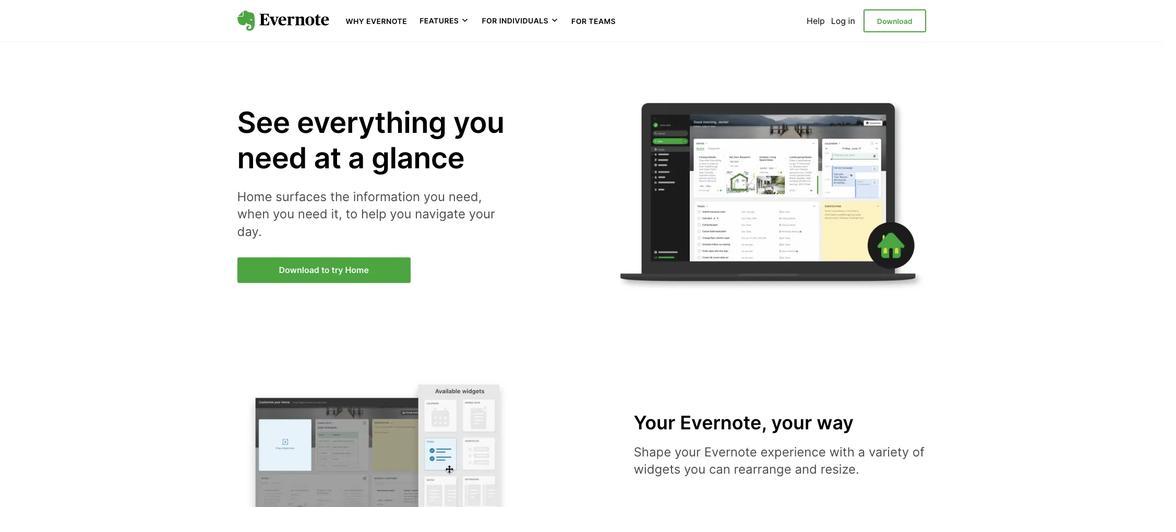 Task type: describe. For each thing, give the bounding box(es) containing it.
individuals
[[499, 16, 549, 25]]

log
[[831, 16, 846, 26]]

glance
[[372, 140, 465, 176]]

why
[[346, 17, 364, 26]]

of
[[913, 445, 925, 460]]

to inside home surfaces the information you need, when you need it, to help you navigate your day.
[[346, 207, 358, 222]]

download for download to try home
[[279, 265, 319, 275]]

evernote inside shape your evernote experience with a variety of widgets you can rearrange and resize.
[[704, 445, 757, 460]]

help
[[361, 207, 386, 222]]

a for at
[[348, 140, 365, 176]]

for for for individuals
[[482, 16, 497, 25]]

features button
[[420, 16, 469, 26]]

day.
[[237, 224, 262, 240]]

teams
[[589, 17, 616, 26]]

rearrange
[[734, 463, 792, 478]]

for individuals
[[482, 16, 549, 25]]

need,
[[449, 189, 482, 204]]

and
[[795, 463, 817, 478]]

your inside home surfaces the information you need, when you need it, to help you navigate your day.
[[469, 207, 495, 222]]

download to try home link
[[237, 258, 411, 283]]

home inside home surfaces the information you need, when you need it, to help you navigate your day.
[[237, 189, 272, 204]]

for teams link
[[572, 16, 616, 26]]

log in link
[[831, 16, 855, 26]]

0 vertical spatial evernote
[[366, 17, 407, 26]]

for individuals button
[[482, 16, 559, 26]]

try
[[332, 265, 343, 275]]

help link
[[807, 16, 825, 26]]

help
[[807, 16, 825, 26]]

your
[[634, 412, 676, 435]]

the
[[330, 189, 350, 204]]

information
[[353, 189, 420, 204]]



Task type: vqa. For each thing, say whether or not it's contained in the screenshot.
Remember for Remember everything Make notes more useful by adding text, images, audio, scans, PDFs, and documents.
no



Task type: locate. For each thing, give the bounding box(es) containing it.
download for download
[[877, 17, 913, 25]]

1 horizontal spatial your
[[675, 445, 701, 460]]

for left teams
[[572, 17, 587, 26]]

0 vertical spatial home
[[237, 189, 272, 204]]

download to try home
[[279, 265, 369, 275]]

why evernote link
[[346, 16, 407, 26]]

1 vertical spatial need
[[298, 207, 328, 222]]

0 horizontal spatial your
[[469, 207, 495, 222]]

you
[[453, 105, 504, 141], [424, 189, 445, 204], [273, 207, 294, 222], [390, 207, 411, 222], [684, 463, 706, 478]]

download right in
[[877, 17, 913, 25]]

why evernote
[[346, 17, 407, 26]]

shape your evernote experience with a variety of widgets you can rearrange and resize.
[[634, 445, 925, 478]]

0 vertical spatial need
[[237, 140, 307, 176]]

a inside the "see everything you need at a glance"
[[348, 140, 365, 176]]

1 vertical spatial your
[[771, 412, 812, 435]]

1 horizontal spatial for
[[572, 17, 587, 26]]

in
[[848, 16, 855, 26]]

home up when
[[237, 189, 272, 204]]

with
[[830, 445, 855, 460]]

1 horizontal spatial home
[[345, 265, 369, 275]]

1 vertical spatial a
[[858, 445, 865, 460]]

your up experience
[[771, 412, 812, 435]]

evernote
[[366, 17, 407, 26], [704, 445, 757, 460]]

it,
[[331, 207, 342, 222]]

0 horizontal spatial download
[[279, 265, 319, 275]]

0 horizontal spatial evernote
[[366, 17, 407, 26]]

need up surfaces
[[237, 140, 307, 176]]

way
[[817, 412, 854, 435]]

everything
[[297, 105, 446, 141]]

for
[[482, 16, 497, 25], [572, 17, 587, 26]]

home
[[237, 189, 272, 204], [345, 265, 369, 275]]

to
[[346, 207, 358, 222], [321, 265, 330, 275]]

download
[[877, 17, 913, 25], [279, 265, 319, 275]]

to right it, on the top
[[346, 207, 358, 222]]

your up widgets
[[675, 445, 701, 460]]

your
[[469, 207, 495, 222], [771, 412, 812, 435], [675, 445, 701, 460]]

when
[[237, 207, 269, 222]]

1 horizontal spatial a
[[858, 445, 865, 460]]

widgets
[[634, 463, 681, 478]]

surfaces
[[276, 189, 327, 204]]

2 vertical spatial your
[[675, 445, 701, 460]]

see everything you need at a glance
[[237, 105, 504, 176]]

download link
[[864, 9, 926, 32]]

at
[[314, 140, 341, 176]]

a right at
[[348, 140, 365, 176]]

download left try
[[279, 265, 319, 275]]

need down surfaces
[[298, 207, 328, 222]]

1 horizontal spatial evernote
[[704, 445, 757, 460]]

you inside shape your evernote experience with a variety of widgets you can rearrange and resize.
[[684, 463, 706, 478]]

0 horizontal spatial a
[[348, 140, 365, 176]]

resize.
[[821, 463, 859, 478]]

evernote,
[[680, 412, 767, 435]]

for left individuals in the left of the page
[[482, 16, 497, 25]]

for inside button
[[482, 16, 497, 25]]

home inside download to try home link
[[345, 265, 369, 275]]

shape
[[634, 445, 671, 460]]

evernote right why
[[366, 17, 407, 26]]

to left try
[[321, 265, 330, 275]]

0 vertical spatial a
[[348, 140, 365, 176]]

0 vertical spatial to
[[346, 207, 358, 222]]

0 vertical spatial download
[[877, 17, 913, 25]]

experience
[[761, 445, 826, 460]]

1 vertical spatial download
[[279, 265, 319, 275]]

a right "with"
[[858, 445, 865, 460]]

1 horizontal spatial download
[[877, 17, 913, 25]]

evernote logo image
[[237, 10, 329, 31]]

your inside shape your evernote experience with a variety of widgets you can rearrange and resize.
[[675, 445, 701, 460]]

need
[[237, 140, 307, 176], [298, 207, 328, 222]]

for teams
[[572, 17, 616, 26]]

1 vertical spatial home
[[345, 265, 369, 275]]

evernote home showcase image
[[617, 75, 926, 314]]

a for with
[[858, 445, 865, 460]]

2 horizontal spatial your
[[771, 412, 812, 435]]

log in
[[831, 16, 855, 26]]

0 vertical spatial your
[[469, 207, 495, 222]]

0 horizontal spatial to
[[321, 265, 330, 275]]

home right try
[[345, 265, 369, 275]]

0 horizontal spatial home
[[237, 189, 272, 204]]

for for for teams
[[572, 17, 587, 26]]

home surfaces the information you need, when you need it, to help you navigate your day.
[[237, 189, 495, 240]]

variety
[[869, 445, 909, 460]]

1 vertical spatial to
[[321, 265, 330, 275]]

a inside shape your evernote experience with a variety of widgets you can rearrange and resize.
[[858, 445, 865, 460]]

your down need,
[[469, 207, 495, 222]]

0 horizontal spatial for
[[482, 16, 497, 25]]

evernote up can
[[704, 445, 757, 460]]

1 horizontal spatial to
[[346, 207, 358, 222]]

your evernote, your way
[[634, 412, 854, 435]]

need inside home surfaces the information you need, when you need it, to help you navigate your day.
[[298, 207, 328, 222]]

see
[[237, 105, 290, 141]]

navigate
[[415, 207, 466, 222]]

can
[[709, 463, 731, 478]]

a
[[348, 140, 365, 176], [858, 445, 865, 460]]

evernote home customization image
[[237, 381, 509, 508]]

features
[[420, 16, 459, 25]]

you inside the "see everything you need at a glance"
[[453, 105, 504, 141]]

1 vertical spatial evernote
[[704, 445, 757, 460]]

need inside the "see everything you need at a glance"
[[237, 140, 307, 176]]



